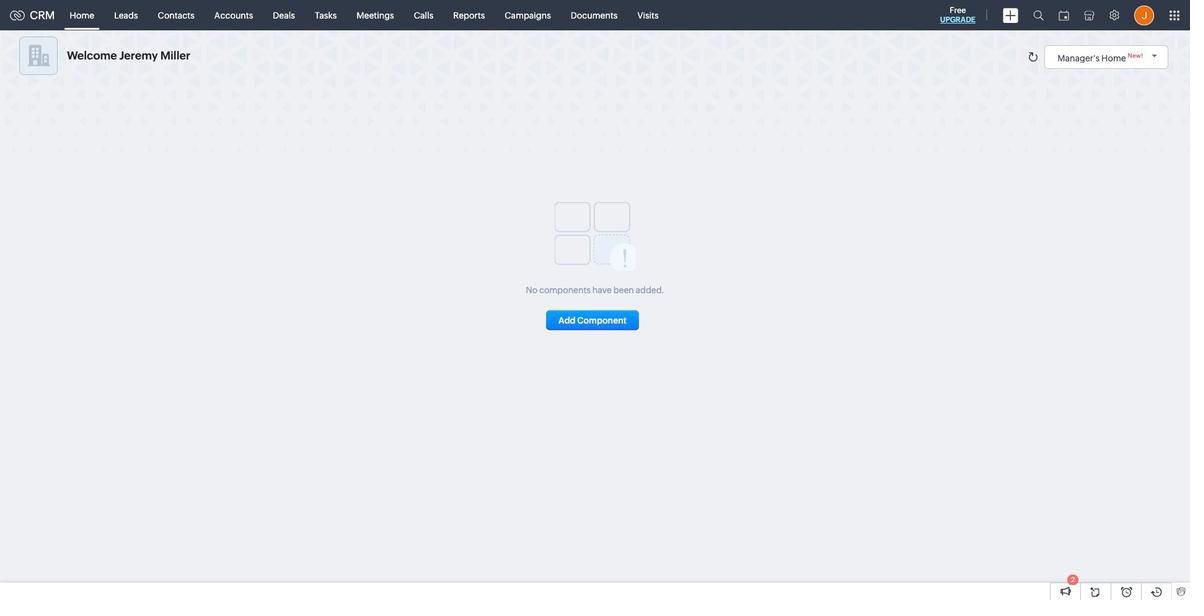 Task type: locate. For each thing, give the bounding box(es) containing it.
search image
[[1034, 10, 1044, 20]]

calendar image
[[1059, 10, 1070, 20]]

profile element
[[1127, 0, 1162, 30]]

logo image
[[10, 10, 25, 20]]

create menu image
[[1003, 8, 1019, 23]]



Task type: vqa. For each thing, say whether or not it's contained in the screenshot.
logo
yes



Task type: describe. For each thing, give the bounding box(es) containing it.
search element
[[1026, 0, 1052, 30]]

profile image
[[1135, 5, 1155, 25]]

create menu element
[[996, 0, 1026, 30]]



